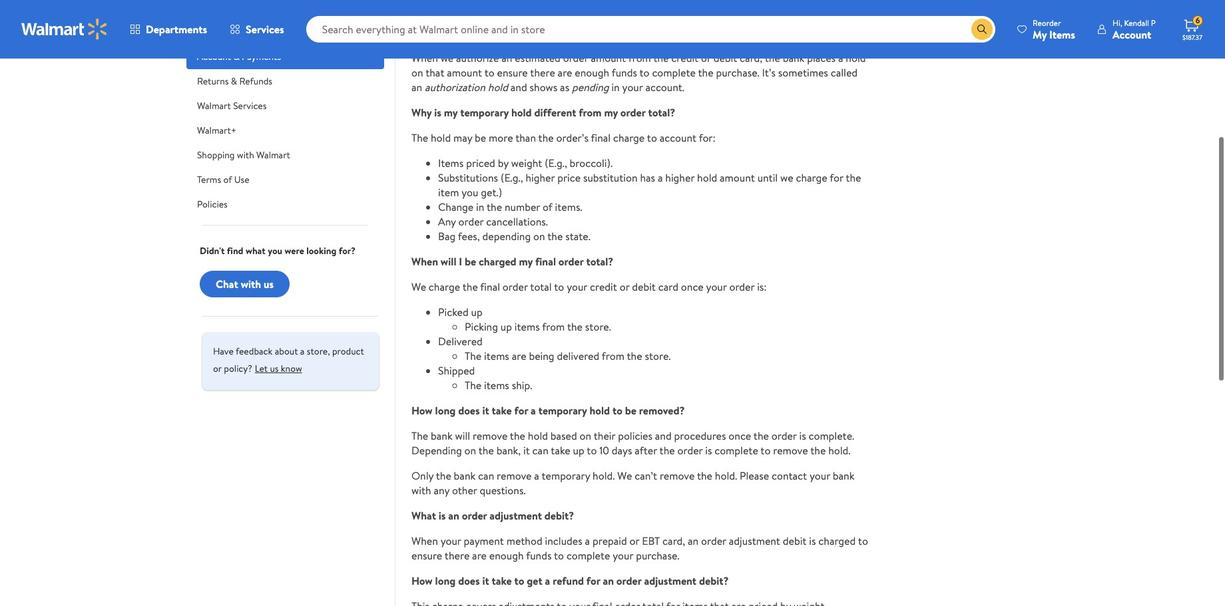 Task type: vqa. For each thing, say whether or not it's contained in the screenshot.


Task type: describe. For each thing, give the bounding box(es) containing it.
we inside when we authorize an estimated order amount from the credit or debit card, the bank places a hold on that amount to ensure there are enough funds to complete the purchase. it's sometimes called an
[[441, 51, 454, 65]]

$187.37
[[1183, 33, 1203, 42]]

walmart+ link
[[187, 119, 384, 143]]

ensure inside when your payment method includes a prepaid or ebt card, an order adjustment debit is charged to ensure there are enough funds to complete your purchase.
[[412, 549, 443, 564]]

as
[[560, 80, 570, 95]]

or inside when your payment method includes a prepaid or ebt card, an order adjustment debit is charged to ensure there are enough funds to complete your purchase.
[[630, 534, 640, 549]]

is inside when your payment method includes a prepaid or ebt card, an order adjustment debit is charged to ensure there are enough funds to complete your purchase.
[[810, 534, 816, 549]]

2 vertical spatial for
[[587, 574, 601, 589]]

any
[[434, 484, 450, 498]]

payment
[[464, 534, 504, 549]]

from down the pending
[[579, 105, 602, 120]]

a inside only the bank can remove a temporary hold. we can't remove the hold. please contact your bank with any other questions.
[[534, 469, 539, 484]]

the down why
[[412, 131, 428, 145]]

1 horizontal spatial amount
[[591, 51, 626, 65]]

1 horizontal spatial total?
[[648, 105, 676, 120]]

walmart+
[[197, 124, 237, 137]]

we charge the final order total to your credit or debit card once your order is:
[[412, 280, 767, 294]]

and inside the bank will remove the hold based on their policies and procedures once the order is complete. depending on the bank, it can take up to 10 days after the order is complete to remove the hold.
[[655, 429, 672, 444]]

we inside items priced by weight (e.g., broccoli). substitutions (e.g., higher price substitution has a higher hold amount until we charge for the item you get.) change in the number of items. any order cancellations. bag fees, depending on the state.
[[781, 171, 794, 185]]

method
[[507, 534, 543, 549]]

0 horizontal spatial my
[[444, 105, 458, 120]]

bank inside the bank will remove the hold based on their policies and procedures once the order is complete. depending on the bank, it can take up to 10 days after the order is complete to remove the hold.
[[431, 429, 453, 444]]

in inside items priced by weight (e.g., broccoli). substitutions (e.g., higher price substitution has a higher hold amount until we charge for the item you get.) change in the number of items. any order cancellations. bag fees, depending on the state.
[[476, 200, 485, 215]]

items inside reorder my items
[[1050, 27, 1076, 42]]

0 horizontal spatial amount
[[447, 65, 482, 80]]

has
[[640, 171, 656, 185]]

order down when we authorize an estimated order amount from the credit or debit card, the bank places a hold on that amount to ensure there are enough funds to complete the purchase. it's sometimes called an at the top of page
[[621, 105, 646, 120]]

questions.
[[480, 484, 526, 498]]

1 horizontal spatial (e.g.,
[[545, 156, 567, 171]]

0 horizontal spatial charged
[[479, 254, 517, 269]]

get.)
[[481, 185, 502, 200]]

temporary up more
[[460, 105, 509, 120]]

a inside when your payment method includes a prepaid or ebt card, an order adjustment debit is charged to ensure there are enough funds to complete your purchase.
[[585, 534, 590, 549]]

shipped
[[438, 364, 475, 378]]

1 vertical spatial items
[[484, 349, 510, 364]]

account & payments link
[[187, 45, 384, 69]]

broccoli).
[[570, 156, 613, 171]]

it for for
[[483, 404, 489, 418]]

services button
[[219, 13, 296, 45]]

when for when your payment method includes a prepaid or ebt card, an order adjustment debit is charged to ensure there are enough funds to complete your purchase.
[[412, 534, 438, 549]]

places
[[808, 51, 836, 65]]

substitution
[[583, 171, 638, 185]]

returns & refunds link
[[187, 69, 384, 94]]

items inside items priced by weight (e.g., broccoli). substitutions (e.g., higher price substitution has a higher hold amount until we charge for the item you get.) change in the number of items. any order cancellations. bag fees, depending on the state.
[[438, 156, 464, 171]]

order left 'is:'
[[730, 280, 755, 294]]

1 vertical spatial us
[[270, 362, 279, 376]]

delivered
[[557, 349, 600, 364]]

procedures
[[675, 429, 726, 444]]

ensure inside when we authorize an estimated order amount from the credit or debit card, the bank places a hold on that amount to ensure there are enough funds to complete the purchase. it's sometimes called an
[[497, 65, 528, 80]]

take inside the bank will remove the hold based on their policies and procedures once the order is complete. depending on the bank, it can take up to 10 days after the order is complete to remove the hold.
[[551, 444, 571, 458]]

looking
[[307, 244, 337, 258]]

0 vertical spatial us
[[264, 277, 274, 292]]

how for how long does it take to get a refund for an order adjustment debit?
[[412, 574, 433, 589]]

your
[[197, 25, 215, 39]]

can inside the bank will remove the hold based on their policies and procedures once the order is complete. depending on the bank, it can take up to 10 days after the order is complete to remove the hold.
[[533, 444, 549, 458]]

when will i be charged my final order total?
[[412, 254, 614, 269]]

remove down bank,
[[497, 469, 532, 484]]

0 horizontal spatial total?
[[586, 254, 614, 269]]

6 $187.37
[[1183, 15, 1203, 42]]

2 vertical spatial be
[[625, 404, 637, 418]]

returns & refunds
[[197, 75, 272, 88]]

an down the other
[[449, 509, 460, 524]]

0 vertical spatial walmart
[[197, 99, 231, 113]]

let us know link
[[255, 358, 302, 380]]

0 horizontal spatial (e.g.,
[[501, 171, 523, 185]]

removed?
[[639, 404, 685, 418]]

temporary inside only the bank can remove a temporary hold. we can't remove the hold. please contact your bank with any other questions.
[[542, 469, 590, 484]]

order inside when your payment method includes a prepaid or ebt card, an order adjustment debit is charged to ensure there are enough funds to complete your purchase.
[[701, 534, 727, 549]]

0 horizontal spatial up
[[471, 305, 483, 320]]

2 vertical spatial final
[[481, 280, 500, 294]]

0 vertical spatial we
[[412, 280, 426, 294]]

about
[[275, 345, 298, 358]]

delivered
[[438, 334, 483, 349]]

than
[[516, 131, 536, 145]]

policies link
[[187, 193, 384, 217]]

complete inside when we authorize an estimated order amount from the credit or debit card, the bank places a hold on that amount to ensure there are enough funds to complete the purchase. it's sometimes called an
[[652, 65, 696, 80]]

hold inside items priced by weight (e.g., broccoli). substitutions (e.g., higher price substitution has a higher hold amount until we charge for the item you get.) change in the number of items. any order cancellations. bag fees, depending on the state.
[[697, 171, 718, 185]]

the inside the bank will remove the hold based on their policies and procedures once the order is complete. depending on the bank, it can take up to 10 days after the order is complete to remove the hold.
[[412, 429, 428, 444]]

items priced by weight (e.g., broccoli). substitutions (e.g., higher price substitution has a higher hold amount until we charge for the item you get.) change in the number of items. any order cancellations. bag fees, depending on the state.
[[438, 156, 862, 244]]

remove right can't
[[660, 469, 695, 484]]

called
[[831, 65, 858, 80]]

services inside popup button
[[246, 22, 284, 37]]

returns
[[197, 75, 229, 88]]

are inside when we authorize an estimated order amount from the credit or debit card, the bank places a hold on that amount to ensure there are enough funds to complete the purchase. it's sometimes called an
[[558, 65, 573, 80]]

& for returns
[[231, 75, 237, 88]]

2 horizontal spatial my
[[604, 105, 618, 120]]

any
[[438, 215, 456, 229]]

your left ebt
[[613, 549, 634, 564]]

a inside when we authorize an estimated order amount from the credit or debit card, the bank places a hold on that amount to ensure there are enough funds to complete the purchase. it's sometimes called an
[[839, 51, 844, 65]]

debit inside when we authorize an estimated order amount from the credit or debit card, the bank places a hold on that amount to ensure there are enough funds to complete the purchase. it's sometimes called an
[[714, 51, 738, 65]]

1 vertical spatial debit
[[632, 280, 656, 294]]

depending
[[412, 444, 462, 458]]

the down the picking
[[465, 349, 482, 364]]

0 vertical spatial and
[[511, 80, 527, 95]]

0 horizontal spatial for
[[515, 404, 528, 418]]

10
[[600, 444, 610, 458]]

change
[[438, 200, 474, 215]]

from right delivered
[[602, 349, 625, 364]]

0 horizontal spatial you
[[268, 244, 282, 258]]

when your payment method includes a prepaid or ebt card, an order adjustment debit is charged to ensure there are enough funds to complete your purchase.
[[412, 534, 869, 564]]

what for what is a temporary hold?
[[412, 25, 436, 40]]

purchase. inside when we authorize an estimated order amount from the credit or debit card, the bank places a hold on that amount to ensure there are enough funds to complete the purchase. it's sometimes called an
[[716, 65, 760, 80]]

your order
[[197, 25, 242, 39]]

depending
[[483, 229, 531, 244]]

your left payment
[[441, 534, 461, 549]]

enough inside when we authorize an estimated order amount from the credit or debit card, the bank places a hold on that amount to ensure there are enough funds to complete the purchase. it's sometimes called an
[[575, 65, 610, 80]]

amount inside items priced by weight (e.g., broccoli). substitutions (e.g., higher price substitution has a higher hold amount until we charge for the item you get.) change in the number of items. any order cancellations. bag fees, depending on the state.
[[720, 171, 755, 185]]

hi, kendall p account
[[1113, 17, 1156, 42]]

your left account.
[[623, 80, 643, 95]]

order up contact
[[772, 429, 797, 444]]

order down state.
[[559, 254, 584, 269]]

it inside the bank will remove the hold based on their policies and procedures once the order is complete. depending on the bank, it can take up to 10 days after the order is complete to remove the hold.
[[524, 444, 530, 458]]

terms
[[197, 173, 221, 187]]

does for for
[[458, 404, 480, 418]]

does for to
[[458, 574, 480, 589]]

contact
[[772, 469, 807, 484]]

card, inside when we authorize an estimated order amount from the credit or debit card, the bank places a hold on that amount to ensure there are enough funds to complete the purchase. it's sometimes called an
[[740, 51, 763, 65]]

it for to
[[483, 574, 489, 589]]

take for a
[[492, 404, 512, 418]]

are inside when your payment method includes a prepaid or ebt card, an order adjustment debit is charged to ensure there are enough funds to complete your purchase.
[[472, 549, 487, 564]]

why
[[412, 105, 432, 120]]

weight
[[511, 156, 542, 171]]

0 vertical spatial debit?
[[545, 509, 574, 524]]

0 horizontal spatial account
[[197, 50, 231, 63]]

ship.
[[512, 378, 533, 393]]

let us know
[[255, 362, 302, 376]]

your inside only the bank can remove a temporary hold. we can't remove the hold. please contact your bank with any other questions.
[[810, 469, 831, 484]]

order up payment
[[462, 509, 487, 524]]

refunds
[[239, 75, 272, 88]]

we inside only the bank can remove a temporary hold. we can't remove the hold. please contact your bank with any other questions.
[[618, 469, 632, 484]]

2 vertical spatial items
[[484, 378, 510, 393]]

account
[[660, 131, 697, 145]]

Walmart Site-Wide search field
[[306, 16, 996, 43]]

once for your
[[681, 280, 704, 294]]

items.
[[555, 200, 583, 215]]

0 horizontal spatial store.
[[585, 320, 611, 334]]

an down hold?
[[502, 51, 513, 65]]

bag
[[438, 229, 456, 244]]

what for what is an order adjustment debit?
[[412, 509, 436, 524]]

up inside the bank will remove the hold based on their policies and procedures once the order is complete. depending on the bank, it can take up to 10 days after the order is complete to remove the hold.
[[573, 444, 585, 458]]

bank down complete.
[[833, 469, 855, 484]]

or left card
[[620, 280, 630, 294]]

substitutions
[[438, 171, 498, 185]]

hold up their
[[590, 404, 610, 418]]

0 vertical spatial final
[[591, 131, 611, 145]]

find
[[227, 244, 244, 258]]

being
[[529, 349, 555, 364]]

how long does it take for a temporary hold to be removed?
[[412, 404, 685, 418]]

state.
[[566, 229, 591, 244]]

hold?
[[507, 25, 533, 40]]

let us know button
[[255, 358, 302, 380]]

how for how long does it take for a temporary hold to be removed?
[[412, 404, 433, 418]]

1 vertical spatial walmart
[[257, 149, 290, 162]]

hold down authorize on the left top of page
[[488, 80, 508, 95]]

pending
[[572, 80, 609, 95]]

take for get
[[492, 574, 512, 589]]

priced
[[466, 156, 496, 171]]

what
[[246, 244, 266, 258]]

were
[[285, 244, 304, 258]]

order right after in the right of the page
[[678, 444, 703, 458]]

picking
[[465, 320, 498, 334]]

adjustment for when your payment method includes a prepaid or ebt card, an order adjustment debit is charged to ensure there are enough funds to complete your purchase.
[[729, 534, 781, 549]]

0 horizontal spatial charge
[[429, 280, 460, 294]]

walmart services link
[[187, 94, 384, 119]]

an down prepaid
[[603, 574, 614, 589]]

days
[[612, 444, 632, 458]]

hold left the may at left top
[[431, 131, 451, 145]]

funds inside when we authorize an estimated order amount from the credit or debit card, the bank places a hold on that amount to ensure there are enough funds to complete the purchase. it's sometimes called an
[[612, 65, 637, 80]]

from up being
[[542, 320, 565, 334]]

an left that
[[412, 80, 422, 95]]

shopping with walmart link
[[187, 143, 384, 168]]

0 horizontal spatial adjustment
[[490, 509, 542, 524]]

or inside have feedback about a store, product or policy?
[[213, 362, 222, 376]]

search icon image
[[977, 24, 988, 35]]

terms of use link
[[187, 168, 384, 193]]

estimated
[[515, 51, 561, 65]]

reorder my items
[[1033, 17, 1076, 42]]

that
[[426, 65, 445, 80]]

1 vertical spatial debit?
[[699, 574, 729, 589]]

long for how long does it take for a temporary hold to be removed?
[[435, 404, 456, 418]]

funds inside when your payment method includes a prepaid or ebt card, an order adjustment debit is charged to ensure there are enough funds to complete your purchase.
[[526, 549, 552, 564]]

or inside when we authorize an estimated order amount from the credit or debit card, the bank places a hold on that amount to ensure there are enough funds to complete the purchase. it's sometimes called an
[[701, 51, 711, 65]]

order down when your payment method includes a prepaid or ebt card, an order adjustment debit is charged to ensure there are enough funds to complete your purchase.
[[617, 574, 642, 589]]

hold inside the bank will remove the hold based on their policies and procedures once the order is complete. depending on the bank, it can take up to 10 days after the order is complete to remove the hold.
[[528, 429, 548, 444]]



Task type: locate. For each thing, give the bounding box(es) containing it.
0 horizontal spatial in
[[476, 200, 485, 215]]

order right any
[[459, 215, 484, 229]]

will inside the bank will remove the hold based on their policies and procedures once the order is complete. depending on the bank, it can take up to 10 days after the order is complete to remove the hold.
[[455, 429, 470, 444]]

2 horizontal spatial final
[[591, 131, 611, 145]]

other
[[452, 484, 477, 498]]

when down any
[[412, 534, 438, 549]]

2 horizontal spatial amount
[[720, 171, 755, 185]]

are
[[558, 65, 573, 80], [512, 349, 527, 364], [472, 549, 487, 564]]

adjustment for how long does it take to get a refund for an order adjustment debit?
[[644, 574, 697, 589]]

up right the picking
[[501, 320, 512, 334]]

complete.
[[809, 429, 855, 444]]

0 vertical spatial what
[[412, 25, 436, 40]]

long
[[435, 404, 456, 418], [435, 574, 456, 589]]

0 vertical spatial take
[[492, 404, 512, 418]]

when inside when your payment method includes a prepaid or ebt card, an order adjustment debit is charged to ensure there are enough funds to complete your purchase.
[[412, 534, 438, 549]]

3 when from the top
[[412, 534, 438, 549]]

1 vertical spatial be
[[465, 254, 476, 269]]

order inside when we authorize an estimated order amount from the credit or debit card, the bank places a hold on that amount to ensure there are enough funds to complete the purchase. it's sometimes called an
[[563, 51, 589, 65]]

walmart services
[[197, 99, 267, 113]]

for?
[[339, 244, 356, 258]]

1 horizontal spatial adjustment
[[644, 574, 697, 589]]

shows
[[530, 80, 558, 95]]

1 vertical spatial we
[[618, 469, 632, 484]]

item
[[438, 185, 459, 200]]

chat with us button
[[200, 271, 290, 298]]

services down the refunds
[[233, 99, 267, 113]]

1 horizontal spatial ensure
[[497, 65, 528, 80]]

0 vertical spatial will
[[441, 254, 457, 269]]

credit down state.
[[590, 280, 617, 294]]

authorization hold and shows as pending in your account.
[[425, 80, 685, 95]]

ensure left the shows
[[497, 65, 528, 80]]

hold down the for:
[[697, 171, 718, 185]]

authorize
[[456, 51, 499, 65]]

0 vertical spatial items
[[1050, 27, 1076, 42]]

final down the when will i be charged my final order total?
[[481, 280, 500, 294]]

1 horizontal spatial enough
[[575, 65, 610, 80]]

complete inside when your payment method includes a prepaid or ebt card, an order adjustment debit is charged to ensure there are enough funds to complete your purchase.
[[567, 549, 611, 564]]

1 vertical spatial store.
[[645, 349, 671, 364]]

please
[[740, 469, 770, 484]]

once for the
[[729, 429, 752, 444]]

policies
[[618, 429, 653, 444]]

1 vertical spatial enough
[[490, 549, 524, 564]]

are down what is an order adjustment debit?
[[472, 549, 487, 564]]

1 vertical spatial &
[[231, 75, 237, 88]]

chat with us
[[216, 277, 274, 292]]

charged
[[479, 254, 517, 269], [819, 534, 856, 549]]

1 horizontal spatial items
[[1050, 27, 1076, 42]]

1 does from the top
[[458, 404, 480, 418]]

for inside items priced by weight (e.g., broccoli). substitutions (e.g., higher price substitution has a higher hold amount until we charge for the item you get.) change in the number of items. any order cancellations. bag fees, depending on the state.
[[830, 171, 844, 185]]

0 horizontal spatial we
[[441, 51, 454, 65]]

1 vertical spatial with
[[241, 277, 261, 292]]

2 horizontal spatial for
[[830, 171, 844, 185]]

final
[[591, 131, 611, 145], [536, 254, 556, 269], [481, 280, 500, 294]]

what up that
[[412, 25, 436, 40]]

1 horizontal spatial card,
[[740, 51, 763, 65]]

0 vertical spatial services
[[246, 22, 284, 37]]

1 horizontal spatial final
[[536, 254, 556, 269]]

have feedback about a store, product or policy?
[[213, 345, 364, 376]]

temporary up authorize on the left top of page
[[456, 25, 505, 40]]

the
[[654, 51, 669, 65], [765, 51, 781, 65], [698, 65, 714, 80], [539, 131, 554, 145], [846, 171, 862, 185], [487, 200, 502, 215], [548, 229, 563, 244], [463, 280, 478, 294], [568, 320, 583, 334], [627, 349, 643, 364], [510, 429, 526, 444], [754, 429, 769, 444], [479, 444, 494, 458], [660, 444, 675, 458], [811, 444, 826, 458], [436, 469, 452, 484], [697, 469, 713, 484]]

order right ebt
[[701, 534, 727, 549]]

an
[[502, 51, 513, 65], [412, 80, 422, 95], [449, 509, 460, 524], [688, 534, 699, 549], [603, 574, 614, 589]]

0 vertical spatial once
[[681, 280, 704, 294]]

adjustment inside when your payment method includes a prepaid or ebt card, an order adjustment debit is charged to ensure there are enough funds to complete your purchase.
[[729, 534, 781, 549]]

can
[[533, 444, 549, 458], [478, 469, 494, 484]]

walmart down returns
[[197, 99, 231, 113]]

0 horizontal spatial walmart
[[197, 99, 231, 113]]

1 vertical spatial items
[[438, 156, 464, 171]]

1 horizontal spatial we
[[618, 469, 632, 484]]

the down "delivered"
[[465, 378, 482, 393]]

price
[[558, 171, 581, 185]]

when we authorize an estimated order amount from the credit or debit card, the bank places a hold on that amount to ensure there are enough funds to complete the purchase. it's sometimes called an
[[412, 51, 866, 95]]

temporary down based
[[542, 469, 590, 484]]

card, left sometimes on the right of the page
[[740, 51, 763, 65]]

1 horizontal spatial charge
[[614, 131, 645, 145]]

1 long from the top
[[435, 404, 456, 418]]

1 vertical spatial credit
[[590, 280, 617, 294]]

1 horizontal spatial and
[[655, 429, 672, 444]]

card, inside when your payment method includes a prepaid or ebt card, an order adjustment debit is charged to ensure there are enough funds to complete your purchase.
[[663, 534, 686, 549]]

1 horizontal spatial hold.
[[715, 469, 738, 484]]

from inside when we authorize an estimated order amount from the credit or debit card, the bank places a hold on that amount to ensure there are enough funds to complete the purchase. it's sometimes called an
[[629, 51, 651, 65]]

funds right the pending
[[612, 65, 637, 80]]

complete up please
[[715, 444, 759, 458]]

0 vertical spatial for
[[830, 171, 844, 185]]

temporary up based
[[539, 404, 587, 418]]

be for may
[[475, 131, 486, 145]]

1 how from the top
[[412, 404, 433, 418]]

1 horizontal spatial complete
[[652, 65, 696, 80]]

or
[[701, 51, 711, 65], [620, 280, 630, 294], [213, 362, 222, 376], [630, 534, 640, 549]]

1 vertical spatial and
[[655, 429, 672, 444]]

debit?
[[545, 509, 574, 524], [699, 574, 729, 589]]

on inside when we authorize an estimated order amount from the credit or debit card, the bank places a hold on that amount to ensure there are enough funds to complete the purchase. it's sometimes called an
[[412, 65, 423, 80]]

a left prepaid
[[585, 534, 590, 549]]

does down payment
[[458, 574, 480, 589]]

0 vertical spatial long
[[435, 404, 456, 418]]

1 horizontal spatial account
[[1113, 27, 1152, 42]]

cancellations.
[[486, 215, 548, 229]]

0 vertical spatial purchase.
[[716, 65, 760, 80]]

includes
[[545, 534, 583, 549]]

1 higher from the left
[[526, 171, 555, 185]]

bank right any
[[454, 469, 476, 484]]

& for account
[[233, 50, 240, 63]]

take up bank,
[[492, 404, 512, 418]]

debit
[[714, 51, 738, 65], [632, 280, 656, 294], [783, 534, 807, 549]]

1 vertical spatial final
[[536, 254, 556, 269]]

you right item
[[462, 185, 479, 200]]

1 vertical spatial how
[[412, 574, 433, 589]]

0 horizontal spatial ensure
[[412, 549, 443, 564]]

2 vertical spatial with
[[412, 484, 431, 498]]

charge inside items priced by weight (e.g., broccoli). substitutions (e.g., higher price substitution has a higher hold amount until we charge for the item you get.) change in the number of items. any order cancellations. bag fees, depending on the state.
[[796, 171, 828, 185]]

of inside items priced by weight (e.g., broccoli). substitutions (e.g., higher price substitution has a higher hold amount until we charge for the item you get.) change in the number of items. any order cancellations. bag fees, depending on the state.
[[543, 200, 553, 215]]

debit down contact
[[783, 534, 807, 549]]

are left being
[[512, 349, 527, 364]]

0 vertical spatial you
[[462, 185, 479, 200]]

my down authorization
[[444, 105, 458, 120]]

can inside only the bank can remove a temporary hold. we can't remove the hold. please contact your bank with any other questions.
[[478, 469, 494, 484]]

enough right as
[[575, 65, 610, 80]]

or down walmart site-wide "search box"
[[701, 51, 711, 65]]

2 how from the top
[[412, 574, 433, 589]]

be up policies
[[625, 404, 637, 418]]

once inside the bank will remove the hold based on their policies and procedures once the order is complete. depending on the bank, it can take up to 10 days after the order is complete to remove the hold.
[[729, 429, 752, 444]]

1 when from the top
[[412, 51, 438, 65]]

1 what from the top
[[412, 25, 436, 40]]

are right the shows
[[558, 65, 573, 80]]

it
[[483, 404, 489, 418], [524, 444, 530, 458], [483, 574, 489, 589]]

does down shipped
[[458, 404, 480, 418]]

1 horizontal spatial in
[[612, 80, 620, 95]]

0 vertical spatial complete
[[652, 65, 696, 80]]

only the bank can remove a temporary hold. we can't remove the hold. please contact your bank with any other questions.
[[412, 469, 855, 498]]

& up returns & refunds
[[233, 50, 240, 63]]

1 vertical spatial when
[[412, 254, 438, 269]]

is:
[[758, 280, 767, 294]]

0 vertical spatial there
[[530, 65, 555, 80]]

when for when will i be charged my final order total?
[[412, 254, 438, 269]]

for:
[[699, 131, 716, 145]]

1 horizontal spatial credit
[[672, 51, 699, 65]]

there
[[530, 65, 555, 80], [445, 549, 470, 564]]

0 vertical spatial &
[[233, 50, 240, 63]]

0 vertical spatial items
[[515, 320, 540, 334]]

0 vertical spatial are
[[558, 65, 573, 80]]

order down the when will i be charged my final order total?
[[503, 280, 528, 294]]

on
[[412, 65, 423, 80], [534, 229, 545, 244], [580, 429, 592, 444], [465, 444, 476, 458]]

a right 'get'
[[545, 574, 550, 589]]

0 vertical spatial in
[[612, 80, 620, 95]]

we
[[412, 280, 426, 294], [618, 469, 632, 484]]

there inside when your payment method includes a prepaid or ebt card, an order adjustment debit is charged to ensure there are enough funds to complete your purchase.
[[445, 549, 470, 564]]

final up total
[[536, 254, 556, 269]]

charge up substitution
[[614, 131, 645, 145]]

1 vertical spatial you
[[268, 244, 282, 258]]

an inside when your payment method includes a prepaid or ebt card, an order adjustment debit is charged to ensure there are enough funds to complete your purchase.
[[688, 534, 699, 549]]

adjustment down ebt
[[644, 574, 697, 589]]

0 horizontal spatial enough
[[490, 549, 524, 564]]

us down didn't find what you were looking for?
[[264, 277, 274, 292]]

credit up account.
[[672, 51, 699, 65]]

card
[[659, 280, 679, 294]]

amount right that
[[447, 65, 482, 80]]

1 horizontal spatial can
[[533, 444, 549, 458]]

there inside when we authorize an estimated order amount from the credit or debit card, the bank places a hold on that amount to ensure there are enough funds to complete the purchase. it's sometimes called an
[[530, 65, 555, 80]]

your left 'is:'
[[707, 280, 727, 294]]

kendall
[[1125, 17, 1150, 28]]

hold inside when we authorize an estimated order amount from the credit or debit card, the bank places a hold on that amount to ensure there are enough funds to complete the purchase. it's sometimes called an
[[846, 51, 866, 65]]

up
[[471, 305, 483, 320], [501, 320, 512, 334], [573, 444, 585, 458]]

0 vertical spatial of
[[223, 173, 232, 187]]

adjustment down please
[[729, 534, 781, 549]]

final up broccoli).
[[591, 131, 611, 145]]

take down how long does it take for a temporary hold to be removed?
[[551, 444, 571, 458]]

what down any
[[412, 509, 436, 524]]

reorder
[[1033, 17, 1062, 28]]

& right returns
[[231, 75, 237, 88]]

account
[[1113, 27, 1152, 42], [197, 50, 231, 63]]

once
[[681, 280, 704, 294], [729, 429, 752, 444]]

when inside when we authorize an estimated order amount from the credit or debit card, the bank places a hold on that amount to ensure there are enough funds to complete the purchase. it's sometimes called an
[[412, 51, 438, 65]]

bank
[[783, 51, 805, 65], [431, 429, 453, 444], [454, 469, 476, 484], [833, 469, 855, 484]]

a
[[449, 25, 454, 40], [839, 51, 844, 65], [658, 171, 663, 185], [300, 345, 305, 358], [531, 404, 536, 418], [534, 469, 539, 484], [585, 534, 590, 549], [545, 574, 550, 589]]

2 vertical spatial are
[[472, 549, 487, 564]]

with inside button
[[241, 277, 261, 292]]

we up authorization
[[441, 51, 454, 65]]

there left as
[[530, 65, 555, 80]]

total? down account.
[[648, 105, 676, 120]]

2 vertical spatial adjustment
[[644, 574, 697, 589]]

items up being
[[515, 320, 540, 334]]

product
[[332, 345, 364, 358]]

0 horizontal spatial final
[[481, 280, 500, 294]]

bank left places
[[783, 51, 805, 65]]

take
[[492, 404, 512, 418], [551, 444, 571, 458], [492, 574, 512, 589]]

1 vertical spatial take
[[551, 444, 571, 458]]

in right change
[[476, 200, 485, 215]]

my
[[1033, 27, 1047, 42]]

on inside items priced by weight (e.g., broccoli). substitutions (e.g., higher price substitution has a higher hold amount until we charge for the item you get.) change in the number of items. any order cancellations. bag fees, depending on the state.
[[534, 229, 545, 244]]

account & payments
[[197, 50, 281, 63]]

hold right places
[[846, 51, 866, 65]]

debit inside when your payment method includes a prepaid or ebt card, an order adjustment debit is charged to ensure there are enough funds to complete your purchase.
[[783, 534, 807, 549]]

with for us
[[241, 277, 261, 292]]

0 horizontal spatial items
[[438, 156, 464, 171]]

store. up the removed? in the right of the page
[[645, 349, 671, 364]]

or left ebt
[[630, 534, 640, 549]]

take left 'get'
[[492, 574, 512, 589]]

shopping
[[197, 149, 235, 162]]

6
[[1196, 15, 1201, 26]]

store. up delivered
[[585, 320, 611, 334]]

Search search field
[[306, 16, 996, 43]]

complete inside the bank will remove the hold based on their policies and procedures once the order is complete. depending on the bank, it can take up to 10 days after the order is complete to remove the hold.
[[715, 444, 759, 458]]

(e.g., down the hold may be more than the order's final charge to account for:
[[545, 156, 567, 171]]

my
[[444, 105, 458, 120], [604, 105, 618, 120], [519, 254, 533, 269]]

0 vertical spatial credit
[[672, 51, 699, 65]]

1 vertical spatial in
[[476, 200, 485, 215]]

items down the picking
[[484, 349, 510, 364]]

hold up than
[[512, 105, 532, 120]]

0 vertical spatial store.
[[585, 320, 611, 334]]

bank inside when we authorize an estimated order amount from the credit or debit card, the bank places a hold on that amount to ensure there are enough funds to complete the purchase. it's sometimes called an
[[783, 51, 805, 65]]

0 vertical spatial ensure
[[497, 65, 528, 80]]

walmart image
[[21, 19, 108, 40]]

ensure
[[497, 65, 528, 80], [412, 549, 443, 564]]

2 horizontal spatial are
[[558, 65, 573, 80]]

chat
[[216, 277, 238, 292]]

we right until
[[781, 171, 794, 185]]

with inside only the bank can remove a temporary hold. we can't remove the hold. please contact your bank with any other questions.
[[412, 484, 431, 498]]

remove right depending
[[473, 429, 508, 444]]

total?
[[648, 105, 676, 120], [586, 254, 614, 269]]

credit inside when we authorize an estimated order amount from the credit or debit card, the bank places a hold on that amount to ensure there are enough funds to complete the purchase. it's sometimes called an
[[672, 51, 699, 65]]

1 horizontal spatial once
[[729, 429, 752, 444]]

1 horizontal spatial debit?
[[699, 574, 729, 589]]

0 horizontal spatial once
[[681, 280, 704, 294]]

when for when we authorize an estimated order amount from the credit or debit card, the bank places a hold on that amount to ensure there are enough funds to complete the purchase. it's sometimes called an
[[412, 51, 438, 65]]

2 vertical spatial debit
[[783, 534, 807, 549]]

in
[[612, 80, 620, 95], [476, 200, 485, 215]]

0 horizontal spatial higher
[[526, 171, 555, 185]]

once right card
[[681, 280, 704, 294]]

1 horizontal spatial up
[[501, 320, 512, 334]]

1 vertical spatial for
[[515, 404, 528, 418]]

1 vertical spatial account
[[197, 50, 231, 63]]

policies
[[197, 198, 228, 211]]

1 vertical spatial it
[[524, 444, 530, 458]]

higher left price
[[526, 171, 555, 185]]

and left the shows
[[511, 80, 527, 95]]

long for how long does it take to get a refund for an order adjustment debit?
[[435, 574, 456, 589]]

from
[[629, 51, 651, 65], [579, 105, 602, 120], [542, 320, 565, 334], [602, 349, 625, 364]]

0 horizontal spatial hold.
[[593, 469, 615, 484]]

1 horizontal spatial my
[[519, 254, 533, 269]]

purchase. inside when your payment method includes a prepaid or ebt card, an order adjustment debit is charged to ensure there are enough funds to complete your purchase.
[[636, 549, 680, 564]]

are inside picked up picking up items from the store. delivered the items are being delivered from the store. shipped the items ship.
[[512, 349, 527, 364]]

2 vertical spatial take
[[492, 574, 512, 589]]

0 vertical spatial we
[[441, 51, 454, 65]]

order inside items priced by weight (e.g., broccoli). substitutions (e.g., higher price substitution has a higher hold amount until we charge for the item you get.) change in the number of items. any order cancellations. bag fees, depending on the state.
[[459, 215, 484, 229]]

charge up picked
[[429, 280, 460, 294]]

hold. inside the bank will remove the hold based on their policies and procedures once the order is complete. depending on the bank, it can take up to 10 days after the order is complete to remove the hold.
[[829, 444, 851, 458]]

with right chat
[[241, 277, 261, 292]]

1 vertical spatial once
[[729, 429, 752, 444]]

payments
[[242, 50, 281, 63]]

fees,
[[458, 229, 480, 244]]

bank up only
[[431, 429, 453, 444]]

a inside items priced by weight (e.g., broccoli). substitutions (e.g., higher price substitution has a higher hold amount until we charge for the item you get.) change in the number of items. any order cancellations. bag fees, depending on the state.
[[658, 171, 663, 185]]

2 what from the top
[[412, 509, 436, 524]]

0 horizontal spatial card,
[[663, 534, 686, 549]]

2 when from the top
[[412, 254, 438, 269]]

0 vertical spatial total?
[[648, 105, 676, 120]]

0 vertical spatial debit
[[714, 51, 738, 65]]

be right i
[[465, 254, 476, 269]]

why is my temporary hold different from my order total?
[[412, 105, 676, 120]]

after
[[635, 444, 657, 458]]

enough
[[575, 65, 610, 80], [490, 549, 524, 564]]

a down ship.
[[531, 404, 536, 418]]

walmart down walmart+ link
[[257, 149, 290, 162]]

0 horizontal spatial complete
[[567, 549, 611, 564]]

1 vertical spatial charged
[[819, 534, 856, 549]]

a left "store,"
[[300, 345, 305, 358]]

know
[[281, 362, 302, 376]]

2 does from the top
[[458, 574, 480, 589]]

my up total
[[519, 254, 533, 269]]

amount
[[591, 51, 626, 65], [447, 65, 482, 80], [720, 171, 755, 185]]

a right places
[[839, 51, 844, 65]]

account inside hi, kendall p account
[[1113, 27, 1152, 42]]

get
[[527, 574, 543, 589]]

0 vertical spatial how
[[412, 404, 433, 418]]

charged inside when your payment method includes a prepaid or ebt card, an order adjustment debit is charged to ensure there are enough funds to complete your purchase.
[[819, 534, 856, 549]]

debit left the it's
[[714, 51, 738, 65]]

you inside items priced by weight (e.g., broccoli). substitutions (e.g., higher price substitution has a higher hold amount until we charge for the item you get.) change in the number of items. any order cancellations. bag fees, depending on the state.
[[462, 185, 479, 200]]

i
[[459, 254, 462, 269]]

0 horizontal spatial of
[[223, 173, 232, 187]]

will left i
[[441, 254, 457, 269]]

to
[[485, 65, 495, 80], [640, 65, 650, 80], [647, 131, 657, 145], [554, 280, 564, 294], [613, 404, 623, 418], [587, 444, 597, 458], [761, 444, 771, 458], [859, 534, 869, 549], [554, 549, 564, 564], [515, 574, 525, 589]]

be for i
[[465, 254, 476, 269]]

order
[[217, 25, 242, 39]]

what is an order adjustment debit?
[[412, 509, 574, 524]]

a inside have feedback about a store, product or policy?
[[300, 345, 305, 358]]

charge right until
[[796, 171, 828, 185]]

1 vertical spatial services
[[233, 99, 267, 113]]

(e.g.,
[[545, 156, 567, 171], [501, 171, 523, 185]]

of left items.
[[543, 200, 553, 215]]

does
[[458, 404, 480, 418], [458, 574, 480, 589]]

2 vertical spatial when
[[412, 534, 438, 549]]

services up payments
[[246, 22, 284, 37]]

their
[[594, 429, 616, 444]]

1 vertical spatial what
[[412, 509, 436, 524]]

enough inside when your payment method includes a prepaid or ebt card, an order adjustment debit is charged to ensure there are enough funds to complete your purchase.
[[490, 549, 524, 564]]

your right total
[[567, 280, 588, 294]]

items
[[1050, 27, 1076, 42], [438, 156, 464, 171]]

refund
[[553, 574, 584, 589]]

0 vertical spatial charge
[[614, 131, 645, 145]]

remove up contact
[[774, 444, 808, 458]]

a up authorization
[[449, 25, 454, 40]]

2 higher from the left
[[666, 171, 695, 185]]

1 horizontal spatial you
[[462, 185, 479, 200]]

until
[[758, 171, 778, 185]]

the
[[412, 131, 428, 145], [465, 349, 482, 364], [465, 378, 482, 393], [412, 429, 428, 444]]

2 long from the top
[[435, 574, 456, 589]]

2 vertical spatial charge
[[429, 280, 460, 294]]

only
[[412, 469, 434, 484]]

with for walmart
[[237, 149, 254, 162]]

store,
[[307, 345, 330, 358]]



